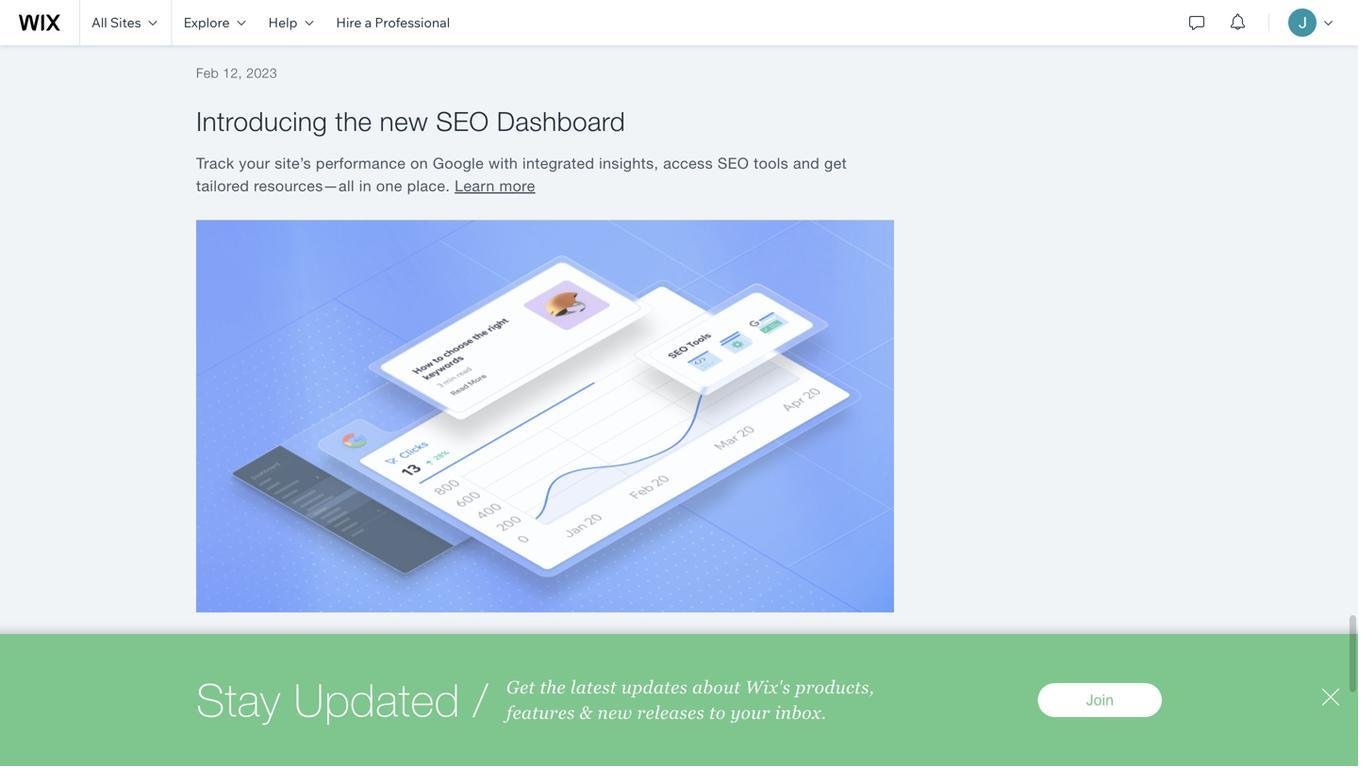 Task type: locate. For each thing, give the bounding box(es) containing it.
hire a professional
[[336, 14, 450, 31]]

help button
[[257, 0, 325, 45]]

professional
[[375, 14, 450, 31]]

help
[[268, 14, 298, 31]]

hire a professional link
[[325, 0, 461, 45]]



Task type: vqa. For each thing, say whether or not it's contained in the screenshot.
Help button
yes



Task type: describe. For each thing, give the bounding box(es) containing it.
all sites
[[91, 14, 141, 31]]

all
[[91, 14, 107, 31]]

a
[[365, 14, 372, 31]]

explore
[[184, 14, 230, 31]]

hire
[[336, 14, 362, 31]]

sites
[[110, 14, 141, 31]]



